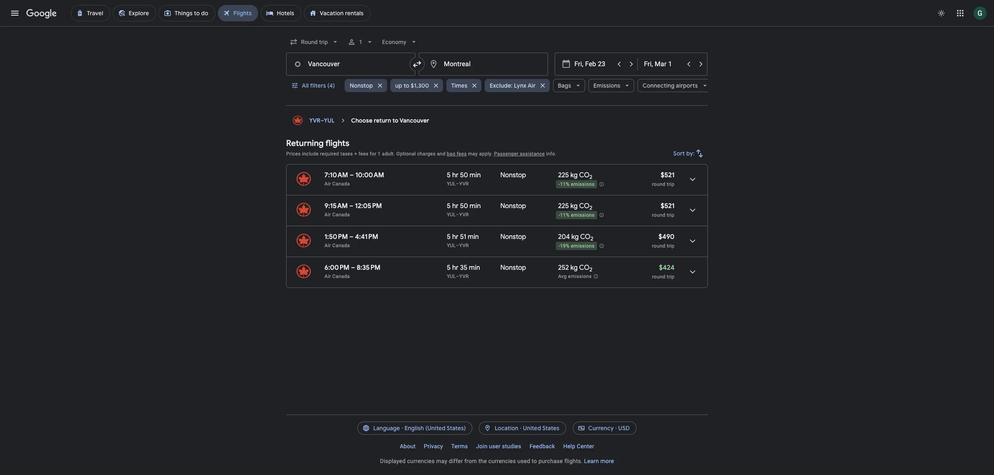 Task type: locate. For each thing, give the bounding box(es) containing it.
round down $424
[[652, 274, 666, 280]]

bag
[[447, 151, 456, 157]]

emissions button
[[589, 76, 634, 96]]

total duration 5 hr 35 min. element
[[447, 264, 501, 273]]

kg inside 204 kg co 2
[[572, 233, 579, 241]]

50 for 12:05 pm
[[460, 202, 468, 210]]

sort by: button
[[670, 144, 708, 164]]

2 horizontal spatial to
[[532, 458, 537, 465]]

$521 left the flight details. leaves montréal-pierre elliott trudeau international airport at 9:15 am on friday, march 1 and arrives at vancouver international airport at 12:05 pm on friday, march 1. icon
[[661, 202, 675, 210]]

– right 9:15 am
[[349, 202, 353, 210]]

yvr inside '5 hr 51 min yul – yvr'
[[459, 243, 469, 249]]

2 inside 252 kg co 2
[[590, 267, 593, 274]]

Departure time: 6:00 PM. text field
[[325, 264, 350, 272]]

yul inside 5 hr 35 min yul – yvr
[[447, 274, 456, 280]]

from
[[464, 458, 477, 465]]

$521 down sort
[[661, 171, 675, 180]]

canada down 7:10 am text field
[[332, 181, 350, 187]]

air for 10:00 am
[[325, 181, 331, 187]]

None search field
[[286, 32, 712, 106]]

Arrival time: 4:41 PM. text field
[[355, 233, 378, 241]]

learn
[[584, 458, 599, 465]]

may left differ
[[436, 458, 447, 465]]

canada for 7:10 am
[[332, 181, 350, 187]]

flight details. leaves montréal-pierre elliott trudeau international airport at 7:10 am on friday, march 1 and arrives at vancouver international airport at 10:00 am on friday, march 1. image
[[683, 170, 703, 189]]

trip inside $490 round trip
[[667, 243, 675, 249]]

521 US dollars text field
[[661, 202, 675, 210]]

1 vertical spatial $521 round trip
[[652, 202, 675, 218]]

1 horizontal spatial currencies
[[488, 458, 516, 465]]

currencies down the privacy
[[407, 458, 435, 465]]

50 up 51
[[460, 202, 468, 210]]

to right return
[[393, 117, 398, 124]]

Return text field
[[644, 53, 682, 75]]

yvr down 51
[[459, 243, 469, 249]]

air inside 6:00 pm – 8:35 pm air canada
[[325, 274, 331, 280]]

1 vertical spatial 11%
[[560, 213, 570, 218]]

1 vertical spatial total duration 5 hr 50 min. element
[[447, 202, 501, 212]]

-11% emissions for 12:05 pm
[[559, 213, 595, 218]]

connecting
[[643, 82, 675, 89]]

yul for 4:41 pm
[[447, 243, 456, 249]]

united
[[523, 425, 541, 432]]

2 225 kg co 2 from the top
[[558, 202, 593, 212]]

air inside popup button
[[528, 82, 536, 89]]

2 11% from the top
[[560, 213, 570, 218]]

return
[[374, 117, 391, 124]]

1 vertical spatial to
[[393, 117, 398, 124]]

1 -11% emissions from the top
[[559, 182, 595, 187]]

2 canada from the top
[[332, 212, 350, 218]]

5 for 12:05 pm
[[447, 202, 451, 210]]

$521 round trip up 521 us dollars text field
[[652, 171, 675, 187]]

2 vertical spatial -
[[559, 243, 560, 249]]

2 $521 from the top
[[661, 202, 675, 210]]

hr for 12:05 pm
[[452, 202, 459, 210]]

exclude: lynx air
[[490, 82, 536, 89]]

air inside the 1:50 pm – 4:41 pm air canada
[[325, 243, 331, 249]]

2 50 from the top
[[460, 202, 468, 210]]

2 $521 round trip from the top
[[652, 202, 675, 218]]

1 5 hr 50 min yul – yvr from the top
[[447, 171, 481, 187]]

0 vertical spatial 11%
[[560, 182, 570, 187]]

1 horizontal spatial fees
[[457, 151, 467, 157]]

3 trip from the top
[[667, 243, 675, 249]]

yul down total duration 5 hr 51 min. element
[[447, 243, 456, 249]]

$521 round trip up $490 text field
[[652, 202, 675, 218]]

round for 10:00 am
[[652, 182, 666, 187]]

- for 4:41 pm
[[559, 243, 560, 249]]

yul inside '5 hr 51 min yul – yvr'
[[447, 243, 456, 249]]

canada down 1:50 pm text box
[[332, 243, 350, 249]]

2 nonstop flight. element from the top
[[501, 202, 526, 212]]

0 vertical spatial $521 round trip
[[652, 171, 675, 187]]

– right 7:10 am text field
[[350, 171, 354, 180]]

min down apply.
[[470, 171, 481, 180]]

– down total duration 5 hr 35 min. element
[[456, 274, 459, 280]]

trip down $424
[[667, 274, 675, 280]]

hr down bag fees button
[[452, 171, 459, 180]]

co
[[579, 171, 590, 180], [579, 202, 590, 210], [580, 233, 591, 241], [579, 264, 590, 272]]

3 round from the top
[[652, 243, 666, 249]]

0 horizontal spatial currencies
[[407, 458, 435, 465]]

19%
[[560, 243, 570, 249]]

air right the lynx
[[528, 82, 536, 89]]

4 5 from the top
[[447, 264, 451, 272]]

canada for 9:15 am
[[332, 212, 350, 218]]

yvr up 51
[[459, 212, 469, 218]]

4:41 pm
[[355, 233, 378, 241]]

nonstop flight. element
[[501, 171, 526, 181], [501, 202, 526, 212], [501, 233, 526, 243], [501, 264, 526, 273]]

bags button
[[553, 76, 585, 96]]

nonstop for 4:41 pm
[[501, 233, 526, 241]]

1 225 from the top
[[558, 171, 569, 180]]

0 vertical spatial may
[[468, 151, 478, 157]]

yvr inside 5 hr 35 min yul – yvr
[[459, 274, 469, 280]]

total duration 5 hr 50 min. element up total duration 5 hr 51 min. element
[[447, 202, 501, 212]]

1 trip from the top
[[667, 182, 675, 187]]

trip inside $424 round trip
[[667, 274, 675, 280]]

0 horizontal spatial fees
[[359, 151, 369, 157]]

yvr down 35 in the bottom left of the page
[[459, 274, 469, 280]]

1 horizontal spatial 1
[[378, 151, 381, 157]]

35
[[460, 264, 467, 272]]

total duration 5 hr 51 min. element
[[447, 233, 501, 243]]

4 round from the top
[[652, 274, 666, 280]]

1 vertical spatial may
[[436, 458, 447, 465]]

passenger
[[494, 151, 519, 157]]

$521
[[661, 171, 675, 180], [661, 202, 675, 210]]

terms
[[451, 444, 468, 450]]

canada
[[332, 181, 350, 187], [332, 212, 350, 218], [332, 243, 350, 249], [332, 274, 350, 280]]

1 vertical spatial $521
[[661, 202, 675, 210]]

0 vertical spatial 225 kg co 2
[[558, 171, 593, 181]]

-19% emissions
[[559, 243, 595, 249]]

kg
[[571, 171, 578, 180], [571, 202, 578, 210], [572, 233, 579, 241], [571, 264, 578, 272]]

round inside $424 round trip
[[652, 274, 666, 280]]

air down 7:10 am text field
[[325, 181, 331, 187]]

2 225 from the top
[[558, 202, 569, 210]]

0 vertical spatial $521
[[661, 171, 675, 180]]

$521 for 10:00 am
[[661, 171, 675, 180]]

2 fees from the left
[[457, 151, 467, 157]]

Departure time: 7:10 AM. text field
[[325, 171, 348, 180]]

2 for 10:00 am
[[590, 174, 593, 181]]

charges
[[417, 151, 436, 157]]

2 total duration 5 hr 50 min. element from the top
[[447, 202, 501, 212]]

fees right +
[[359, 151, 369, 157]]

Departure text field
[[575, 53, 612, 75]]

1 vertical spatial -11% emissions
[[559, 213, 595, 218]]

air down 1:50 pm text box
[[325, 243, 331, 249]]

to right the used
[[532, 458, 537, 465]]

1 horizontal spatial to
[[404, 82, 409, 89]]

50
[[460, 171, 468, 180], [460, 202, 468, 210]]

+
[[354, 151, 357, 157]]

225 kg co 2 for 12:05 pm
[[558, 202, 593, 212]]

emissions for 10:00 am
[[571, 182, 595, 187]]

purchase
[[539, 458, 563, 465]]

5 left 35 in the bottom left of the page
[[447, 264, 451, 272]]

5 for 8:35 pm
[[447, 264, 451, 272]]

1 vertical spatial 225 kg co 2
[[558, 202, 593, 212]]

min right 51
[[468, 233, 479, 241]]

7:10 am
[[325, 171, 348, 180]]

adult.
[[382, 151, 395, 157]]

-
[[559, 182, 560, 187], [559, 213, 560, 218], [559, 243, 560, 249]]

5 hr 50 min yul – yvr for 12:05 pm
[[447, 202, 481, 218]]

5 down "bag"
[[447, 171, 451, 180]]

5 hr 50 min yul – yvr
[[447, 171, 481, 187], [447, 202, 481, 218]]

0 vertical spatial to
[[404, 82, 409, 89]]

Departure time: 1:50 PM. text field
[[325, 233, 348, 241]]

1:50 pm
[[325, 233, 348, 241]]

currencies
[[407, 458, 435, 465], [488, 458, 516, 465]]

3 canada from the top
[[332, 243, 350, 249]]

nonstop for 8:35 pm
[[501, 264, 526, 272]]

canada inside 9:15 am – 12:05 pm air canada
[[332, 212, 350, 218]]

air down 6:00 pm text field
[[325, 274, 331, 280]]

displayed
[[380, 458, 406, 465]]

$490
[[659, 233, 675, 241]]

round for 8:35 pm
[[652, 274, 666, 280]]

None field
[[286, 35, 343, 49], [379, 35, 421, 49], [286, 35, 343, 49], [379, 35, 421, 49]]

to right up
[[404, 82, 409, 89]]

united states
[[523, 425, 560, 432]]

1 round from the top
[[652, 182, 666, 187]]

-11% emissions
[[559, 182, 595, 187], [559, 213, 595, 218]]

up to $1,300
[[395, 82, 429, 89]]

1 $521 from the top
[[661, 171, 675, 180]]

5 hr 50 min yul – yvr up 51
[[447, 202, 481, 218]]

5 inside '5 hr 51 min yul – yvr'
[[447, 233, 451, 241]]

nonstop flight. element for 4:41 pm
[[501, 233, 526, 243]]

terms link
[[447, 440, 472, 453]]

None text field
[[419, 53, 548, 76]]

2 5 from the top
[[447, 202, 451, 210]]

co inside 204 kg co 2
[[580, 233, 591, 241]]

english
[[405, 425, 424, 432]]

canada inside 6:00 pm – 8:35 pm air canada
[[332, 274, 350, 280]]

yul up '5 hr 51 min yul – yvr'
[[447, 212, 456, 218]]

kg inside 252 kg co 2
[[571, 264, 578, 272]]

2 for 4:41 pm
[[591, 236, 594, 243]]

0 vertical spatial 50
[[460, 171, 468, 180]]

air inside 9:15 am – 12:05 pm air canada
[[325, 212, 331, 218]]

50 for 10:00 am
[[460, 171, 468, 180]]

lynx
[[514, 82, 527, 89]]

vancouver
[[400, 117, 429, 124]]

min up total duration 5 hr 51 min. element
[[470, 202, 481, 210]]

0 vertical spatial total duration 5 hr 50 min. element
[[447, 171, 501, 181]]

1 11% from the top
[[560, 182, 570, 187]]

51
[[460, 233, 466, 241]]

2 5 hr 50 min yul – yvr from the top
[[447, 202, 481, 218]]

0 horizontal spatial may
[[436, 458, 447, 465]]

hr up '5 hr 51 min yul – yvr'
[[452, 202, 459, 210]]

co for 10:00 am
[[579, 171, 590, 180]]

min for 8:35 pm
[[469, 264, 480, 272]]

2 hr from the top
[[452, 202, 459, 210]]

– left 4:41 pm
[[349, 233, 354, 241]]

air inside 7:10 am – 10:00 am air canada
[[325, 181, 331, 187]]

1 vertical spatial 5 hr 50 min yul – yvr
[[447, 202, 481, 218]]

0 horizontal spatial 1
[[359, 39, 363, 45]]

9:15 am
[[325, 202, 348, 210]]

bags
[[558, 82, 571, 89]]

yvr down bag fees button
[[459, 181, 469, 187]]

flights
[[325, 138, 350, 149]]

min
[[470, 171, 481, 180], [470, 202, 481, 210], [468, 233, 479, 241], [469, 264, 480, 272]]

trip down $490 text field
[[667, 243, 675, 249]]

424 US dollars text field
[[659, 264, 675, 272]]

1 5 from the top
[[447, 171, 451, 180]]

fees right "bag"
[[457, 151, 467, 157]]

6:00 pm
[[325, 264, 350, 272]]

0 horizontal spatial to
[[393, 117, 398, 124]]

5 hr 50 min yul – yvr down bag fees button
[[447, 171, 481, 187]]

0 vertical spatial 1
[[359, 39, 363, 45]]

5 inside 5 hr 35 min yul – yvr
[[447, 264, 451, 272]]

2 trip from the top
[[667, 213, 675, 218]]

currencies down join user studies link in the bottom of the page
[[488, 458, 516, 465]]

2 vertical spatial to
[[532, 458, 537, 465]]

1 nonstop flight. element from the top
[[501, 171, 526, 181]]

nonstop flight. element for 8:35 pm
[[501, 264, 526, 273]]

5 up '5 hr 51 min yul – yvr'
[[447, 202, 451, 210]]

trip for 12:05 pm
[[667, 213, 675, 218]]

1 hr from the top
[[452, 171, 459, 180]]

–
[[320, 117, 324, 124], [350, 171, 354, 180], [456, 181, 459, 187], [349, 202, 353, 210], [456, 212, 459, 218], [349, 233, 354, 241], [456, 243, 459, 249], [351, 264, 355, 272], [456, 274, 459, 280]]

round inside $490 round trip
[[652, 243, 666, 249]]

– left arrival time: 8:35 pm. text box
[[351, 264, 355, 272]]

round for 12:05 pm
[[652, 213, 666, 218]]

$521 round trip for 12:05 pm
[[652, 202, 675, 218]]

air down 9:15 am text field
[[325, 212, 331, 218]]

4 hr from the top
[[452, 264, 459, 272]]

5 for 10:00 am
[[447, 171, 451, 180]]

canada inside the 1:50 pm – 4:41 pm air canada
[[332, 243, 350, 249]]

50 down bag fees button
[[460, 171, 468, 180]]

3 hr from the top
[[452, 233, 459, 241]]

1 total duration 5 hr 50 min. element from the top
[[447, 171, 501, 181]]

privacy
[[424, 444, 443, 450]]

round for 4:41 pm
[[652, 243, 666, 249]]

4 canada from the top
[[332, 274, 350, 280]]

3 - from the top
[[559, 243, 560, 249]]

– inside 6:00 pm – 8:35 pm air canada
[[351, 264, 355, 272]]

– down total duration 5 hr 51 min. element
[[456, 243, 459, 249]]

min for 10:00 am
[[470, 171, 481, 180]]

1 inside returning flights main content
[[378, 151, 381, 157]]

flight details. leaves montréal-pierre elliott trudeau international airport at 6:00 pm on friday, march 1 and arrives at vancouver international airport at 8:35 pm on friday, march 1. image
[[683, 262, 703, 282]]

yul for 8:35 pm
[[447, 274, 456, 280]]

0 vertical spatial 225
[[558, 171, 569, 180]]

1 vertical spatial 225
[[558, 202, 569, 210]]

490 US dollars text field
[[659, 233, 675, 241]]

min inside 5 hr 35 min yul – yvr
[[469, 264, 480, 272]]

states)
[[447, 425, 466, 432]]

round down 521 us dollars text field
[[652, 213, 666, 218]]

yvr for 8:35 pm
[[459, 274, 469, 280]]

9:15 am – 12:05 pm air canada
[[325, 202, 382, 218]]

hr inside 5 hr 35 min yul – yvr
[[452, 264, 459, 272]]

flight details. leaves montréal-pierre elliott trudeau international airport at 1:50 pm on friday, march 1 and arrives at vancouver international airport at 4:41 pm on friday, march 1. image
[[683, 231, 703, 251]]

$490 round trip
[[652, 233, 675, 249]]

4 nonstop flight. element from the top
[[501, 264, 526, 273]]

min inside '5 hr 51 min yul – yvr'
[[468, 233, 479, 241]]

0 vertical spatial -11% emissions
[[559, 182, 595, 187]]

yvr up returning flights
[[309, 117, 320, 124]]

- for 10:00 am
[[559, 182, 560, 187]]

yul down "bag"
[[447, 181, 456, 187]]

2 round from the top
[[652, 213, 666, 218]]

none search field containing all filters (4)
[[286, 32, 712, 106]]

2 - from the top
[[559, 213, 560, 218]]

co inside 252 kg co 2
[[579, 264, 590, 272]]

1 $521 round trip from the top
[[652, 171, 675, 187]]

join user studies link
[[472, 440, 525, 453]]

0 vertical spatial 5 hr 50 min yul – yvr
[[447, 171, 481, 187]]

total duration 5 hr 50 min. element
[[447, 171, 501, 181], [447, 202, 501, 212]]

5 hr 35 min yul – yvr
[[447, 264, 480, 280]]

$521 round trip
[[652, 171, 675, 187], [652, 202, 675, 218]]

trip down 521 us dollars text field
[[667, 213, 675, 218]]

trip down $521 text field
[[667, 182, 675, 187]]

1 inside popup button
[[359, 39, 363, 45]]

– up returning flights
[[320, 117, 324, 124]]

hr
[[452, 171, 459, 180], [452, 202, 459, 210], [452, 233, 459, 241], [452, 264, 459, 272]]

– inside 9:15 am – 12:05 pm air canada
[[349, 202, 353, 210]]

total duration 5 hr 50 min. element down apply.
[[447, 171, 501, 181]]

canada down 9:15 am
[[332, 212, 350, 218]]

1 canada from the top
[[332, 181, 350, 187]]

canada down 6:00 pm
[[332, 274, 350, 280]]

1 vertical spatial 50
[[460, 202, 468, 210]]

hr left 51
[[452, 233, 459, 241]]

include
[[302, 151, 319, 157]]

may left apply.
[[468, 151, 478, 157]]

hr inside '5 hr 51 min yul – yvr'
[[452, 233, 459, 241]]

yul
[[324, 117, 335, 124], [447, 181, 456, 187], [447, 212, 456, 218], [447, 243, 456, 249], [447, 274, 456, 280]]

1 vertical spatial 1
[[378, 151, 381, 157]]

2
[[590, 174, 593, 181], [590, 205, 593, 212], [591, 236, 594, 243], [590, 267, 593, 274]]

the
[[479, 458, 487, 465]]

5 left 51
[[447, 233, 451, 241]]

to inside returning flights main content
[[393, 117, 398, 124]]

nonstop
[[350, 82, 373, 89], [501, 171, 526, 180], [501, 202, 526, 210], [501, 233, 526, 241], [501, 264, 526, 272]]

1 50 from the top
[[460, 171, 468, 180]]

None text field
[[286, 53, 416, 76]]

yul down total duration 5 hr 35 min. element
[[447, 274, 456, 280]]

more
[[601, 458, 614, 465]]

– inside the 1:50 pm – 4:41 pm air canada
[[349, 233, 354, 241]]

leaves montréal-pierre elliott trudeau international airport at 7:10 am on friday, march 1 and arrives at vancouver international airport at 10:00 am on friday, march 1. element
[[325, 171, 384, 180]]

min right 35 in the bottom left of the page
[[469, 264, 480, 272]]

round down $490 text field
[[652, 243, 666, 249]]

total duration 5 hr 50 min. element for 10:00 am
[[447, 171, 501, 181]]

main menu image
[[10, 8, 20, 18]]

studies
[[502, 444, 521, 450]]

2 inside 204 kg co 2
[[591, 236, 594, 243]]

choose
[[351, 117, 373, 124]]

0 vertical spatial -
[[559, 182, 560, 187]]

canada inside 7:10 am – 10:00 am air canada
[[332, 181, 350, 187]]

5
[[447, 171, 451, 180], [447, 202, 451, 210], [447, 233, 451, 241], [447, 264, 451, 272]]

hr left 35 in the bottom left of the page
[[452, 264, 459, 272]]

1 225 kg co 2 from the top
[[558, 171, 593, 181]]

1 vertical spatial -
[[559, 213, 560, 218]]

air for 4:41 pm
[[325, 243, 331, 249]]

2 -11% emissions from the top
[[559, 213, 595, 218]]

may inside returning flights main content
[[468, 151, 478, 157]]

1 - from the top
[[559, 182, 560, 187]]

1 horizontal spatial may
[[468, 151, 478, 157]]

round down $521 text field
[[652, 182, 666, 187]]

3 nonstop flight. element from the top
[[501, 233, 526, 243]]

3 5 from the top
[[447, 233, 451, 241]]

passenger assistance button
[[494, 151, 545, 157]]

$424 round trip
[[652, 264, 675, 280]]

4 trip from the top
[[667, 274, 675, 280]]



Task type: describe. For each thing, give the bounding box(es) containing it.
help
[[563, 444, 575, 450]]

Arrival time: 8:35 PM. text field
[[357, 264, 380, 272]]

usd
[[618, 425, 630, 432]]

– down bag fees button
[[456, 181, 459, 187]]

connecting airports
[[643, 82, 698, 89]]

$521 round trip for 10:00 am
[[652, 171, 675, 187]]

leaves montréal-pierre elliott trudeau international airport at 6:00 pm on friday, march 1 and arrives at vancouver international airport at 8:35 pm on friday, march 1. element
[[325, 264, 380, 272]]

Departure time: 9:15 AM. text field
[[325, 202, 348, 210]]

help center
[[563, 444, 594, 450]]

co for 12:05 pm
[[579, 202, 590, 210]]

6:00 pm – 8:35 pm air canada
[[325, 264, 380, 280]]

11% for 10:00 am
[[560, 182, 570, 187]]

join user studies
[[476, 444, 521, 450]]

yvr for 12:05 pm
[[459, 212, 469, 218]]

used
[[518, 458, 530, 465]]

states
[[542, 425, 560, 432]]

hr for 4:41 pm
[[452, 233, 459, 241]]

nonstop inside nonstop 'popup button'
[[350, 82, 373, 89]]

center
[[577, 444, 594, 450]]

privacy link
[[420, 440, 447, 453]]

Arrival time: 10:00 AM. text field
[[355, 171, 384, 180]]

choose return to vancouver
[[351, 117, 429, 124]]

air for 8:35 pm
[[325, 274, 331, 280]]

leaves montréal-pierre elliott trudeau international airport at 1:50 pm on friday, march 1 and arrives at vancouver international airport at 4:41 pm on friday, march 1. element
[[325, 233, 378, 241]]

12:05 pm
[[355, 202, 382, 210]]

about
[[400, 444, 416, 450]]

user
[[489, 444, 501, 450]]

(united
[[425, 425, 446, 432]]

prices include required taxes + fees for 1 adult. optional charges and bag fees may apply. passenger assistance
[[286, 151, 545, 157]]

$424
[[659, 264, 675, 272]]

times button
[[446, 76, 482, 96]]

language
[[373, 425, 400, 432]]

– inside 5 hr 35 min yul – yvr
[[456, 274, 459, 280]]

for
[[370, 151, 376, 157]]

kg for 10:00 am
[[571, 171, 578, 180]]

english (united states)
[[405, 425, 466, 432]]

and
[[437, 151, 446, 157]]

join
[[476, 444, 488, 450]]

up to $1,300 button
[[390, 76, 443, 96]]

nonstop flight. element for 12:05 pm
[[501, 202, 526, 212]]

hr for 8:35 pm
[[452, 264, 459, 272]]

yul up flights
[[324, 117, 335, 124]]

to inside popup button
[[404, 82, 409, 89]]

avg
[[558, 274, 567, 280]]

yvr for 4:41 pm
[[459, 243, 469, 249]]

prices
[[286, 151, 301, 157]]

co for 4:41 pm
[[580, 233, 591, 241]]

min for 4:41 pm
[[468, 233, 479, 241]]

2 currencies from the left
[[488, 458, 516, 465]]

by:
[[687, 150, 695, 157]]

252
[[558, 264, 569, 272]]

2 for 8:35 pm
[[590, 267, 593, 274]]

yul for 12:05 pm
[[447, 212, 456, 218]]

2 for 12:05 pm
[[590, 205, 593, 212]]

nonstop for 10:00 am
[[501, 171, 526, 180]]

all
[[302, 82, 309, 89]]

change appearance image
[[932, 3, 951, 23]]

204
[[558, 233, 570, 241]]

location
[[495, 425, 519, 432]]

sort
[[673, 150, 685, 157]]

optional
[[396, 151, 416, 157]]

emissions
[[593, 82, 620, 89]]

1 currencies from the left
[[407, 458, 435, 465]]

8:35 pm
[[357, 264, 380, 272]]

filters
[[310, 82, 326, 89]]

returning flights
[[286, 138, 350, 149]]

- for 12:05 pm
[[559, 213, 560, 218]]

225 kg co 2 for 10:00 am
[[558, 171, 593, 181]]

5 for 4:41 pm
[[447, 233, 451, 241]]

204 kg co 2
[[558, 233, 594, 243]]

nonstop flight. element for 10:00 am
[[501, 171, 526, 181]]

returning
[[286, 138, 324, 149]]

airports
[[676, 82, 698, 89]]

521 US dollars text field
[[661, 171, 675, 180]]

all filters (4)
[[302, 82, 335, 89]]

5 hr 50 min yul – yvr for 10:00 am
[[447, 171, 481, 187]]

$521 for 12:05 pm
[[661, 202, 675, 210]]

yvr for 10:00 am
[[459, 181, 469, 187]]

canada for 1:50 pm
[[332, 243, 350, 249]]

nonstop for 12:05 pm
[[501, 202, 526, 210]]

leaves montréal-pierre elliott trudeau international airport at 9:15 am on friday, march 1 and arrives at vancouver international airport at 12:05 pm on friday, march 1. element
[[325, 202, 382, 210]]

taxes
[[340, 151, 353, 157]]

flight details. leaves montréal-pierre elliott trudeau international airport at 9:15 am on friday, march 1 and arrives at vancouver international airport at 12:05 pm on friday, march 1. image
[[683, 201, 703, 220]]

hr for 10:00 am
[[452, 171, 459, 180]]

sort by:
[[673, 150, 695, 157]]

kg for 8:35 pm
[[571, 264, 578, 272]]

about link
[[396, 440, 420, 453]]

5 hr 51 min yul – yvr
[[447, 233, 479, 249]]

co for 8:35 pm
[[579, 264, 590, 272]]

feedback
[[530, 444, 555, 450]]

air for 12:05 pm
[[325, 212, 331, 218]]

exclude:
[[490, 82, 513, 89]]

– up '5 hr 51 min yul – yvr'
[[456, 212, 459, 218]]

225 for 12:05 pm
[[558, 202, 569, 210]]

help center link
[[559, 440, 598, 453]]

yul for 10:00 am
[[447, 181, 456, 187]]

all filters (4) button
[[286, 76, 342, 96]]

differ
[[449, 458, 463, 465]]

kg for 4:41 pm
[[572, 233, 579, 241]]

returning flights main content
[[286, 112, 708, 295]]

– inside '5 hr 51 min yul – yvr'
[[456, 243, 459, 249]]

canada for 6:00 pm
[[332, 274, 350, 280]]

(4)
[[327, 82, 335, 89]]

trip for 4:41 pm
[[667, 243, 675, 249]]

252 kg co 2
[[558, 264, 593, 274]]

feedback link
[[525, 440, 559, 453]]

trip for 8:35 pm
[[667, 274, 675, 280]]

currency
[[588, 425, 614, 432]]

required
[[320, 151, 339, 157]]

11% for 12:05 pm
[[560, 213, 570, 218]]

flights.
[[564, 458, 583, 465]]

225 for 10:00 am
[[558, 171, 569, 180]]

yvr – yul
[[309, 117, 335, 124]]

1 button
[[344, 32, 377, 52]]

min for 12:05 pm
[[470, 202, 481, 210]]

assistance
[[520, 151, 545, 157]]

Arrival time: 12:05 PM. text field
[[355, 202, 382, 210]]

emissions for 4:41 pm
[[571, 243, 595, 249]]

trip for 10:00 am
[[667, 182, 675, 187]]

– inside 7:10 am – 10:00 am air canada
[[350, 171, 354, 180]]

1 fees from the left
[[359, 151, 369, 157]]

swap origin and destination. image
[[412, 59, 422, 69]]

emissions for 12:05 pm
[[571, 213, 595, 218]]

kg for 12:05 pm
[[571, 202, 578, 210]]

-11% emissions for 10:00 am
[[559, 182, 595, 187]]

learn more link
[[584, 458, 614, 465]]

7:10 am – 10:00 am air canada
[[325, 171, 384, 187]]

up
[[395, 82, 402, 89]]

bag fees button
[[447, 151, 467, 157]]

times
[[451, 82, 468, 89]]

total duration 5 hr 50 min. element for 12:05 pm
[[447, 202, 501, 212]]

connecting airports button
[[638, 76, 712, 96]]

$1,300
[[411, 82, 429, 89]]



Task type: vqa. For each thing, say whether or not it's contained in the screenshot.


